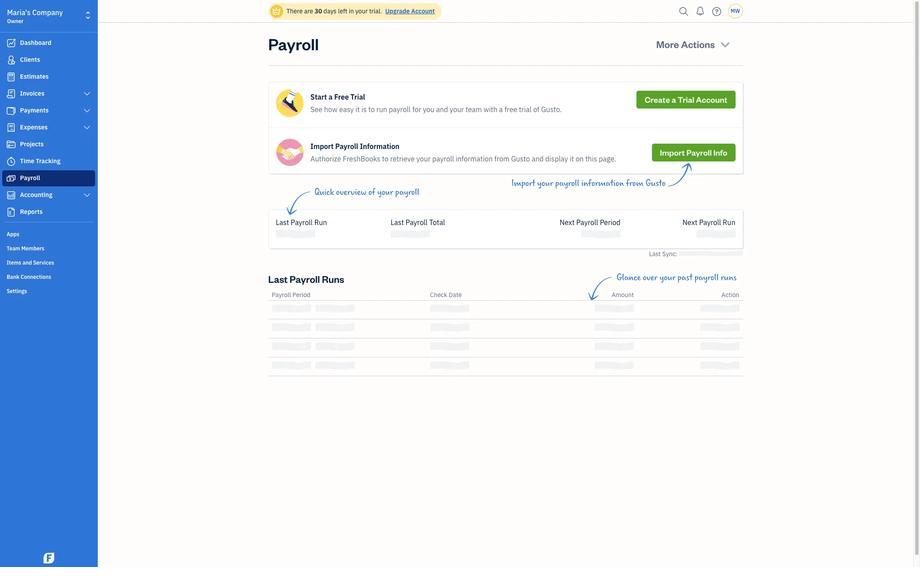 Task type: vqa. For each thing, say whether or not it's contained in the screenshot.
the left the Date
no



Task type: describe. For each thing, give the bounding box(es) containing it.
payroll for last payroll total
[[406, 218, 428, 227]]

of inside start a free trial see how easy it is to run payroll for you and your team with a free trial of gusto.
[[534, 105, 540, 114]]

import payroll info button
[[652, 144, 736, 161]]

chevron large down image for accounting
[[83, 192, 91, 199]]

project image
[[6, 140, 16, 149]]

last for last payroll runs
[[268, 272, 288, 285]]

sync
[[663, 250, 676, 258]]

bank connections link
[[2, 270, 95, 283]]

info
[[714, 147, 728, 157]]

bank
[[7, 274, 19, 280]]

maria's company owner
[[7, 8, 63, 24]]

a for start
[[329, 93, 333, 101]]

total
[[430, 218, 445, 227]]

payroll right "past"
[[695, 272, 719, 283]]

payments
[[20, 106, 49, 114]]

chevron large down image for payments
[[83, 107, 91, 114]]

from inside import payroll information authorize freshbooks to retrieve your payroll information from gusto and display it on this page.
[[495, 154, 510, 163]]

run for last payroll run
[[315, 218, 327, 227]]

a for create
[[672, 94, 677, 105]]

settings
[[7, 288, 27, 294]]

are
[[304, 7, 313, 15]]

to inside start a free trial see how easy it is to run payroll for you and your team with a free trial of gusto.
[[369, 105, 375, 114]]

amount
[[612, 291, 634, 299]]

your down the display
[[538, 178, 554, 189]]

mw button
[[728, 4, 743, 19]]

invoices
[[20, 89, 44, 97]]

gusto.
[[542, 105, 562, 114]]

import your payroll information from gusto
[[512, 178, 666, 189]]

start
[[311, 93, 327, 101]]

bank connections
[[7, 274, 51, 280]]

:
[[676, 250, 678, 258]]

expenses link
[[2, 120, 95, 136]]

next payroll period
[[560, 218, 621, 227]]

retrieve
[[390, 154, 415, 163]]

reports
[[20, 208, 43, 216]]

clients
[[20, 56, 40, 64]]

settings link
[[2, 284, 95, 298]]

last for last sync :
[[650, 250, 661, 258]]

last payroll runs
[[268, 272, 345, 285]]

dashboard
[[20, 39, 51, 47]]

payroll inside main element
[[20, 174, 40, 182]]

items and services link
[[2, 256, 95, 269]]

payment image
[[6, 106, 16, 115]]

date
[[449, 291, 462, 299]]

easy
[[339, 105, 354, 114]]

next payroll run
[[683, 218, 736, 227]]

accounting
[[20, 191, 52, 199]]

reports link
[[2, 204, 95, 220]]

your inside import payroll information authorize freshbooks to retrieve your payroll information from gusto and display it on this page.
[[417, 154, 431, 163]]

company
[[32, 8, 63, 17]]

team members link
[[2, 242, 95, 255]]

runs
[[322, 272, 345, 285]]

last payroll run
[[276, 218, 327, 227]]

1 horizontal spatial information
[[582, 178, 624, 189]]

how
[[324, 105, 338, 114]]

account inside create a trial account button
[[696, 94, 728, 105]]

time tracking
[[20, 157, 60, 165]]

and inside "link"
[[23, 259, 32, 266]]

payroll link
[[2, 170, 95, 186]]

more actions
[[657, 38, 715, 50]]

team
[[466, 105, 482, 114]]

run for next payroll run
[[723, 218, 736, 227]]

run
[[377, 105, 387, 114]]

payroll for next payroll period
[[577, 218, 599, 227]]

dashboard link
[[2, 35, 95, 51]]

services
[[33, 259, 54, 266]]

import for import payroll info
[[660, 147, 685, 157]]

is
[[362, 105, 367, 114]]

invoice image
[[6, 89, 16, 98]]

crown image
[[272, 6, 281, 16]]

check
[[430, 291, 448, 299]]

overview
[[336, 187, 367, 197]]

information inside import payroll information authorize freshbooks to retrieve your payroll information from gusto and display it on this page.
[[456, 154, 493, 163]]

more actions button
[[649, 33, 740, 55]]

connections
[[21, 274, 51, 280]]

items
[[7, 259, 21, 266]]

more
[[657, 38, 680, 50]]

glance
[[617, 272, 641, 283]]

free
[[505, 105, 518, 114]]

expenses
[[20, 123, 48, 131]]

there
[[287, 7, 303, 15]]

next for next payroll run
[[683, 218, 698, 227]]

payroll for last payroll run
[[291, 218, 313, 227]]

trial inside start a free trial see how easy it is to run payroll for you and your team with a free trial of gusto.
[[351, 93, 365, 101]]

payroll for last payroll runs
[[290, 272, 320, 285]]

1 horizontal spatial a
[[499, 105, 503, 114]]

and inside start a free trial see how easy it is to run payroll for you and your team with a free trial of gusto.
[[436, 105, 448, 114]]

upgrade account link
[[384, 7, 435, 15]]

glance over your past payroll runs
[[617, 272, 737, 283]]

chevrondown image
[[720, 38, 732, 50]]

start a free trial see how easy it is to run payroll for you and your team with a free trial of gusto.
[[311, 93, 562, 114]]



Task type: locate. For each thing, give the bounding box(es) containing it.
1 chevron large down image from the top
[[83, 90, 91, 97]]

payroll inside import payroll information authorize freshbooks to retrieve your payroll information from gusto and display it on this page.
[[433, 154, 454, 163]]

import for import your payroll information from gusto
[[512, 178, 536, 189]]

import for import payroll information authorize freshbooks to retrieve your payroll information from gusto and display it on this page.
[[311, 142, 334, 151]]

invoices link
[[2, 86, 95, 102]]

a inside button
[[672, 94, 677, 105]]

payroll for next payroll run
[[700, 218, 722, 227]]

0 vertical spatial from
[[495, 154, 510, 163]]

over
[[643, 272, 658, 283]]

your right the "overview"
[[378, 187, 394, 197]]

of right the "overview"
[[369, 187, 376, 197]]

your left team
[[450, 105, 464, 114]]

0 vertical spatial chevron large down image
[[83, 107, 91, 114]]

chevron large down image
[[83, 107, 91, 114], [83, 192, 91, 199]]

go to help image
[[710, 5, 724, 18]]

payroll inside import payroll information authorize freshbooks to retrieve your payroll information from gusto and display it on this page.
[[335, 142, 358, 151]]

trial up 'is'
[[351, 93, 365, 101]]

1 horizontal spatial it
[[570, 154, 574, 163]]

1 vertical spatial and
[[532, 154, 544, 163]]

1 horizontal spatial of
[[534, 105, 540, 114]]

0 horizontal spatial of
[[369, 187, 376, 197]]

this
[[586, 154, 598, 163]]

gusto inside import payroll information authorize freshbooks to retrieve your payroll information from gusto and display it on this page.
[[512, 154, 530, 163]]

check date
[[430, 291, 462, 299]]

page.
[[599, 154, 617, 163]]

0 vertical spatial account
[[411, 7, 435, 15]]

1 horizontal spatial gusto
[[646, 178, 666, 189]]

1 vertical spatial of
[[369, 187, 376, 197]]

1 chevron large down image from the top
[[83, 107, 91, 114]]

period
[[600, 218, 621, 227], [293, 291, 311, 299]]

with
[[484, 105, 498, 114]]

a left free at right
[[499, 105, 503, 114]]

trial right create at the right top of page
[[678, 94, 695, 105]]

apps link
[[2, 227, 95, 241]]

create a trial account button
[[637, 91, 736, 109]]

1 vertical spatial chevron large down image
[[83, 124, 91, 131]]

items and services
[[7, 259, 54, 266]]

upgrade
[[386, 7, 410, 15]]

your
[[356, 7, 368, 15], [450, 105, 464, 114], [417, 154, 431, 163], [538, 178, 554, 189], [378, 187, 394, 197], [660, 272, 676, 283]]

import payroll information authorize freshbooks to retrieve your payroll information from gusto and display it on this page.
[[311, 142, 617, 163]]

chevron large down image up expenses 'link'
[[83, 107, 91, 114]]

chevron large down image inside invoices link
[[83, 90, 91, 97]]

0 vertical spatial gusto
[[512, 154, 530, 163]]

it
[[356, 105, 360, 114], [570, 154, 574, 163]]

chevron large down image up payments link on the left top of page
[[83, 90, 91, 97]]

time tracking link
[[2, 153, 95, 169]]

estimate image
[[6, 73, 16, 81]]

create a trial account
[[645, 94, 728, 105]]

and
[[436, 105, 448, 114], [532, 154, 544, 163], [23, 259, 32, 266]]

chevron large down image for invoices
[[83, 90, 91, 97]]

a left free
[[329, 93, 333, 101]]

quick
[[315, 187, 334, 197]]

30
[[315, 7, 322, 15]]

freshbooks image
[[42, 553, 56, 564]]

of right trial
[[534, 105, 540, 114]]

to
[[369, 105, 375, 114], [382, 154, 389, 163]]

2 horizontal spatial a
[[672, 94, 677, 105]]

1 horizontal spatial run
[[723, 218, 736, 227]]

payroll period
[[272, 291, 311, 299]]

payroll up last payroll total
[[396, 187, 420, 197]]

payroll for import payroll info
[[687, 147, 712, 157]]

payroll right retrieve
[[433, 154, 454, 163]]

0 horizontal spatial from
[[495, 154, 510, 163]]

create
[[645, 94, 670, 105]]

1 vertical spatial period
[[293, 291, 311, 299]]

freshbooks
[[343, 154, 381, 163]]

notifications image
[[694, 2, 708, 20]]

1 horizontal spatial import
[[512, 178, 536, 189]]

apps
[[7, 231, 19, 238]]

import payroll info
[[660, 147, 728, 157]]

1 vertical spatial information
[[582, 178, 624, 189]]

it left 'is'
[[356, 105, 360, 114]]

import inside import payroll information authorize freshbooks to retrieve your payroll information from gusto and display it on this page.
[[311, 142, 334, 151]]

main element
[[0, 0, 120, 567]]

0 vertical spatial it
[[356, 105, 360, 114]]

to down information
[[382, 154, 389, 163]]

runs
[[721, 272, 737, 283]]

search image
[[677, 5, 691, 18]]

next
[[560, 218, 575, 227], [683, 218, 698, 227]]

your right over
[[660, 272, 676, 283]]

last for last payroll total
[[391, 218, 404, 227]]

payroll
[[389, 105, 411, 114], [433, 154, 454, 163], [556, 178, 580, 189], [396, 187, 420, 197], [695, 272, 719, 283]]

a right create at the right top of page
[[672, 94, 677, 105]]

run
[[315, 218, 327, 227], [723, 218, 736, 227]]

information
[[456, 154, 493, 163], [582, 178, 624, 189]]

trial
[[351, 93, 365, 101], [678, 94, 695, 105]]

2 horizontal spatial import
[[660, 147, 685, 157]]

your right in on the left of the page
[[356, 7, 368, 15]]

projects
[[20, 140, 44, 148]]

and right items
[[23, 259, 32, 266]]

1 vertical spatial it
[[570, 154, 574, 163]]

1 horizontal spatial to
[[382, 154, 389, 163]]

2 run from the left
[[723, 218, 736, 227]]

import inside button
[[660, 147, 685, 157]]

money image
[[6, 174, 16, 183]]

there are 30 days left in your trial. upgrade account
[[287, 7, 435, 15]]

1 horizontal spatial period
[[600, 218, 621, 227]]

action
[[722, 291, 740, 299]]

days
[[324, 7, 337, 15]]

you
[[423, 105, 435, 114]]

1 horizontal spatial next
[[683, 218, 698, 227]]

report image
[[6, 208, 16, 217]]

payroll left for
[[389, 105, 411, 114]]

clients link
[[2, 52, 95, 68]]

expense image
[[6, 123, 16, 132]]

0 horizontal spatial run
[[315, 218, 327, 227]]

0 horizontal spatial gusto
[[512, 154, 530, 163]]

0 horizontal spatial account
[[411, 7, 435, 15]]

it inside import payroll information authorize freshbooks to retrieve your payroll information from gusto and display it on this page.
[[570, 154, 574, 163]]

see
[[311, 105, 323, 114]]

1 vertical spatial account
[[696, 94, 728, 105]]

chevron large down image up projects link
[[83, 124, 91, 131]]

1 vertical spatial from
[[627, 178, 644, 189]]

2 chevron large down image from the top
[[83, 124, 91, 131]]

0 vertical spatial to
[[369, 105, 375, 114]]

past
[[678, 272, 693, 283]]

dashboard image
[[6, 39, 16, 48]]

chevron large down image
[[83, 90, 91, 97], [83, 124, 91, 131]]

0 vertical spatial information
[[456, 154, 493, 163]]

of
[[534, 105, 540, 114], [369, 187, 376, 197]]

authorize
[[311, 154, 341, 163]]

on
[[576, 154, 584, 163]]

1 horizontal spatial trial
[[678, 94, 695, 105]]

last payroll total
[[391, 218, 445, 227]]

quick overview of your payroll
[[315, 187, 420, 197]]

payroll for import payroll information authorize freshbooks to retrieve your payroll information from gusto and display it on this page.
[[335, 142, 358, 151]]

actions
[[682, 38, 715, 50]]

1 horizontal spatial from
[[627, 178, 644, 189]]

members
[[21, 245, 44, 252]]

0 vertical spatial period
[[600, 218, 621, 227]]

0 horizontal spatial trial
[[351, 93, 365, 101]]

0 horizontal spatial to
[[369, 105, 375, 114]]

payroll inside start a free trial see how easy it is to run payroll for you and your team with a free trial of gusto.
[[389, 105, 411, 114]]

payroll inside button
[[687, 147, 712, 157]]

payments link
[[2, 103, 95, 119]]

trial
[[519, 105, 532, 114]]

trial.
[[369, 7, 382, 15]]

left
[[338, 7, 348, 15]]

it inside start a free trial see how easy it is to run payroll for you and your team with a free trial of gusto.
[[356, 105, 360, 114]]

chevron large down image for expenses
[[83, 124, 91, 131]]

0 horizontal spatial period
[[293, 291, 311, 299]]

mw
[[731, 8, 741, 14]]

0 horizontal spatial information
[[456, 154, 493, 163]]

your right retrieve
[[417, 154, 431, 163]]

timer image
[[6, 157, 16, 166]]

client image
[[6, 56, 16, 64]]

and inside import payroll information authorize freshbooks to retrieve your payroll information from gusto and display it on this page.
[[532, 154, 544, 163]]

and right the you
[[436, 105, 448, 114]]

0 horizontal spatial it
[[356, 105, 360, 114]]

your inside start a free trial see how easy it is to run payroll for you and your team with a free trial of gusto.
[[450, 105, 464, 114]]

last for last payroll run
[[276, 218, 289, 227]]

0 horizontal spatial import
[[311, 142, 334, 151]]

2 horizontal spatial and
[[532, 154, 544, 163]]

and left the display
[[532, 154, 544, 163]]

accounting link
[[2, 187, 95, 203]]

chevron large down image inside accounting link
[[83, 192, 91, 199]]

next for next payroll period
[[560, 218, 575, 227]]

2 next from the left
[[683, 218, 698, 227]]

2 vertical spatial and
[[23, 259, 32, 266]]

last sync :
[[650, 250, 679, 258]]

1 vertical spatial chevron large down image
[[83, 192, 91, 199]]

free
[[334, 93, 349, 101]]

to inside import payroll information authorize freshbooks to retrieve your payroll information from gusto and display it on this page.
[[382, 154, 389, 163]]

1 vertical spatial to
[[382, 154, 389, 163]]

maria's
[[7, 8, 31, 17]]

0 horizontal spatial and
[[23, 259, 32, 266]]

for
[[413, 105, 422, 114]]

1 run from the left
[[315, 218, 327, 227]]

team
[[7, 245, 20, 252]]

chevron large down image down payroll link
[[83, 192, 91, 199]]

payroll down the display
[[556, 178, 580, 189]]

estimates
[[20, 73, 49, 81]]

1 horizontal spatial account
[[696, 94, 728, 105]]

0 horizontal spatial a
[[329, 93, 333, 101]]

team members
[[7, 245, 44, 252]]

2 chevron large down image from the top
[[83, 192, 91, 199]]

0 vertical spatial of
[[534, 105, 540, 114]]

display
[[546, 154, 568, 163]]

in
[[349, 7, 354, 15]]

it left on
[[570, 154, 574, 163]]

to right 'is'
[[369, 105, 375, 114]]

time
[[20, 157, 34, 165]]

1 vertical spatial gusto
[[646, 178, 666, 189]]

0 vertical spatial and
[[436, 105, 448, 114]]

owner
[[7, 18, 24, 24]]

0 vertical spatial chevron large down image
[[83, 90, 91, 97]]

estimates link
[[2, 69, 95, 85]]

chart image
[[6, 191, 16, 200]]

projects link
[[2, 137, 95, 153]]

tracking
[[36, 157, 60, 165]]

account
[[411, 7, 435, 15], [696, 94, 728, 105]]

0 horizontal spatial next
[[560, 218, 575, 227]]

trial inside button
[[678, 94, 695, 105]]

1 horizontal spatial and
[[436, 105, 448, 114]]

1 next from the left
[[560, 218, 575, 227]]



